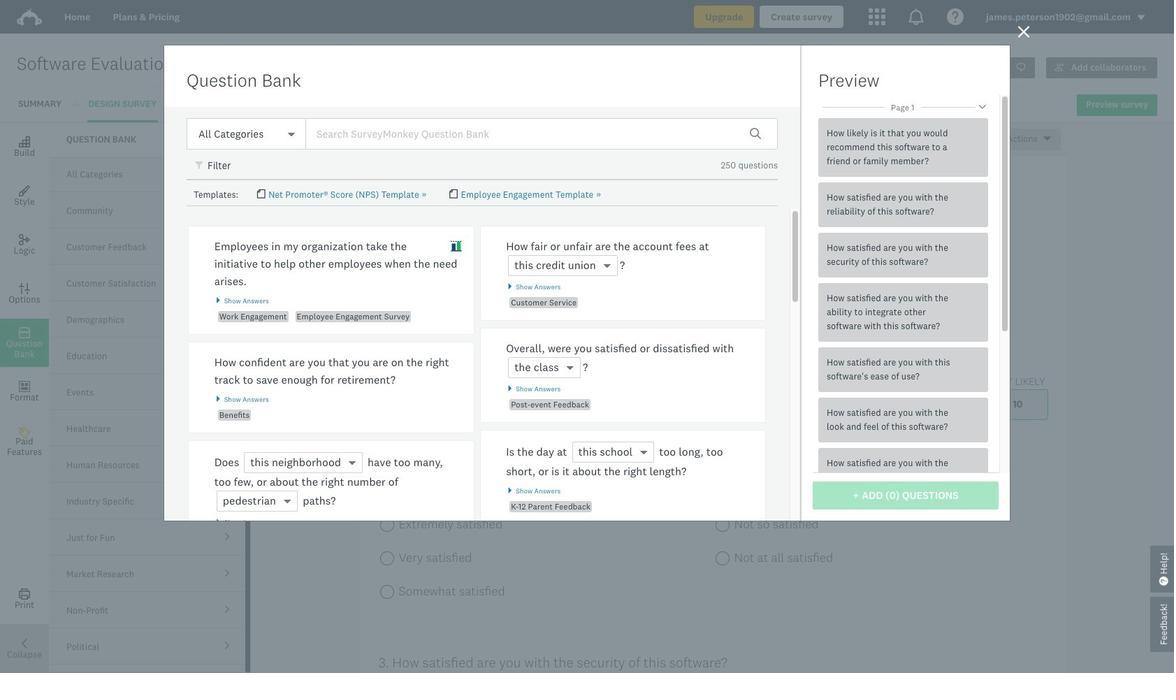 Task type: vqa. For each thing, say whether or not it's contained in the screenshot.
field
no



Task type: describe. For each thing, give the bounding box(es) containing it.
1 products icon image from the left
[[869, 8, 886, 25]]

help icon image
[[948, 8, 964, 25]]

Search SurveyMonkey Question Bank text field
[[306, 118, 778, 150]]

surveymonkey logo image
[[17, 8, 42, 26]]



Task type: locate. For each thing, give the bounding box(es) containing it.
1 horizontal spatial products icon image
[[908, 8, 925, 25]]

0 horizontal spatial icon   xjtfe image
[[195, 161, 205, 171]]

icon   xjtfe image
[[195, 161, 205, 171], [451, 241, 463, 252]]

products icon image
[[869, 8, 886, 25], [908, 8, 925, 25]]

0 horizontal spatial products icon image
[[869, 8, 886, 25]]

0 vertical spatial icon   xjtfe image
[[195, 161, 205, 171]]

2 products icon image from the left
[[908, 8, 925, 25]]

1 horizontal spatial icon   xjtfe image
[[451, 241, 463, 252]]

1 vertical spatial icon   xjtfe image
[[451, 241, 463, 252]]



